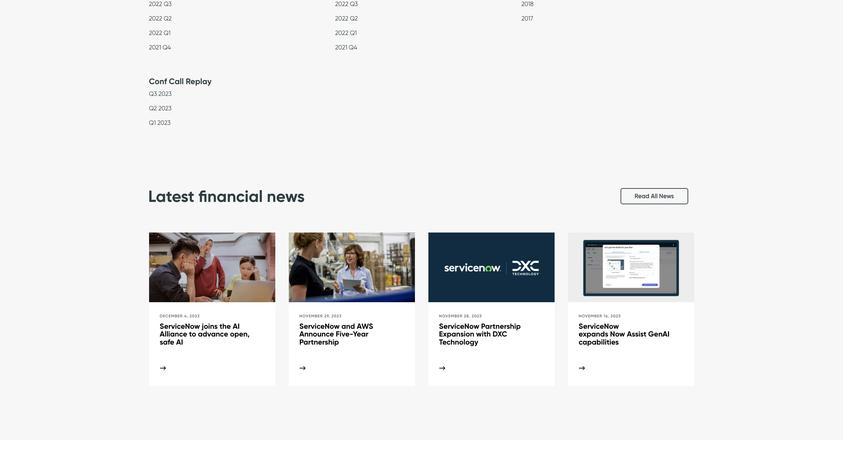 Task type: locate. For each thing, give the bounding box(es) containing it.
2 2022 q1 from the left
[[335, 29, 357, 36]]

servicenow inside servicenow joins the ai alliance to advance open, safe ai
[[160, 322, 200, 331]]

1 horizontal spatial partnership
[[481, 322, 521, 331]]

2021 q4
[[149, 44, 171, 51], [335, 44, 357, 51]]

2 2021 q4 link from the left
[[335, 44, 357, 52]]

2 horizontal spatial q1
[[350, 29, 357, 36]]

2 2022 q1 link from the left
[[335, 29, 357, 38]]

1 horizontal spatial 2022 q1
[[335, 29, 357, 36]]

news
[[660, 193, 674, 200]]

2021 q4 for 2nd 2022 q2 link from the right 2022 q1 link
[[149, 44, 171, 51]]

conf call replay
[[149, 76, 212, 86]]

1 horizontal spatial container image
[[439, 366, 445, 370]]

servicenow inside servicenow expands now assist genai capabilities
[[579, 322, 619, 331]]

2022
[[149, 0, 162, 7], [335, 0, 349, 7], [149, 15, 162, 22], [335, 15, 349, 22], [149, 29, 162, 36], [335, 29, 349, 36]]

read all news link
[[621, 188, 688, 204]]

2 2021 q4 from the left
[[335, 44, 357, 51]]

0 horizontal spatial 2022 q1 link
[[149, 29, 171, 38]]

3 container image from the left
[[579, 366, 585, 370]]

q2
[[164, 15, 172, 22], [350, 15, 358, 22], [149, 105, 157, 112]]

servicenow up technology
[[439, 322, 480, 331]]

q3 2023 link
[[149, 90, 172, 99]]

2022 q3 for 2022 q3 link corresponding to first 2022 q2 link from the right
[[335, 0, 358, 7]]

container image down safe
[[160, 366, 166, 370]]

2022 q3 for 2nd 2022 q2 link from the right 2022 q3 link
[[149, 0, 172, 7]]

0 horizontal spatial 2022 q1
[[149, 29, 171, 36]]

2021 for 2nd 2022 q2 link from the right
[[149, 44, 161, 51]]

servicenow inside servicenow and aws announce five-year partnership
[[300, 322, 340, 331]]

container image
[[160, 366, 166, 370], [439, 366, 445, 370], [579, 366, 585, 370]]

0 horizontal spatial 2022 q3
[[149, 0, 172, 7]]

2021 q4 link
[[149, 44, 171, 52], [335, 44, 357, 52]]

2018
[[522, 0, 534, 7]]

2023 for q1 2023
[[157, 119, 171, 126]]

1 horizontal spatial 2021 q4
[[335, 44, 357, 51]]

aws
[[357, 322, 373, 331]]

open,
[[230, 330, 250, 339]]

3 servicenow from the left
[[439, 322, 480, 331]]

and
[[342, 322, 355, 331]]

announce
[[300, 330, 334, 339]]

financial
[[198, 186, 263, 206]]

advance
[[198, 330, 228, 339]]

servicenow up capabilities
[[579, 322, 619, 331]]

2 vertical spatial 2023
[[157, 119, 171, 126]]

servicenow joins the ai alliance to advance open, safe ai
[[160, 322, 250, 347]]

ai right the
[[233, 322, 240, 331]]

partnership
[[481, 322, 521, 331], [300, 338, 339, 347]]

q3
[[164, 0, 172, 7], [350, 0, 358, 7], [149, 90, 157, 97]]

0 horizontal spatial 2021 q4 link
[[149, 44, 171, 52]]

0 horizontal spatial 2022 q2 link
[[149, 15, 172, 23]]

container image for servicenow expands now assist genai capabilities
[[579, 366, 585, 370]]

2 horizontal spatial container image
[[579, 366, 585, 370]]

2021 q4 for 2022 q1 link corresponding to first 2022 q2 link from the right
[[335, 44, 357, 51]]

q2 2023 link
[[149, 105, 172, 113]]

2023
[[159, 90, 172, 97], [158, 105, 172, 112], [157, 119, 171, 126]]

container image down capabilities
[[579, 366, 585, 370]]

with
[[476, 330, 491, 339]]

servicenow
[[160, 322, 200, 331], [300, 322, 340, 331], [439, 322, 480, 331], [579, 322, 619, 331]]

2 horizontal spatial q2
[[350, 15, 358, 22]]

0 vertical spatial ai
[[233, 322, 240, 331]]

2022 q1 for first 2022 q2 link from the right
[[335, 29, 357, 36]]

1 vertical spatial partnership
[[300, 338, 339, 347]]

servicenow up safe
[[160, 322, 200, 331]]

1 horizontal spatial q4
[[349, 44, 357, 51]]

2022 q3
[[149, 0, 172, 7], [335, 0, 358, 7]]

2021
[[149, 44, 161, 51], [335, 44, 347, 51]]

1 2022 q1 link from the left
[[149, 29, 171, 38]]

1 horizontal spatial 2022 q3
[[335, 0, 358, 7]]

0 vertical spatial partnership
[[481, 322, 521, 331]]

partnership inside servicenow and aws announce five-year partnership
[[300, 338, 339, 347]]

servicenow left and
[[300, 322, 340, 331]]

1 horizontal spatial 2022 q2
[[335, 15, 358, 22]]

1 horizontal spatial 2021
[[335, 44, 347, 51]]

partnership inside servicenow partnership expansion with dxc technology
[[481, 322, 521, 331]]

2022 q1
[[149, 29, 171, 36], [335, 29, 357, 36]]

0 horizontal spatial q2
[[149, 105, 157, 112]]

1 vertical spatial 2023
[[158, 105, 172, 112]]

0 horizontal spatial q4
[[163, 44, 171, 51]]

1 2022 q3 link from the left
[[149, 0, 172, 9]]

2022 q1 link
[[149, 29, 171, 38], [335, 29, 357, 38]]

servicenow for five-
[[300, 322, 340, 331]]

1 horizontal spatial 2022 q1 link
[[335, 29, 357, 38]]

1 horizontal spatial 2022 q2 link
[[335, 15, 358, 23]]

1 horizontal spatial 2021 q4 link
[[335, 44, 357, 52]]

2023 down q3 2023 link
[[158, 105, 172, 112]]

container image down technology
[[439, 366, 445, 370]]

1 2022 q3 from the left
[[149, 0, 172, 7]]

0 horizontal spatial 2021 q4
[[149, 44, 171, 51]]

servicenow expands now assist genai capabilities
[[579, 322, 672, 347]]

ai right safe
[[176, 338, 183, 347]]

2021 for first 2022 q2 link from the right
[[335, 44, 347, 51]]

1 horizontal spatial q2
[[164, 15, 172, 22]]

ai
[[233, 322, 240, 331], [176, 338, 183, 347]]

2023 down conf
[[159, 90, 172, 97]]

1 2021 from the left
[[149, 44, 161, 51]]

q1 2023 link
[[149, 119, 171, 128]]

dxc
[[493, 330, 507, 339]]

1 horizontal spatial q1
[[164, 29, 171, 36]]

latest
[[148, 186, 194, 206]]

servicenow inside servicenow partnership expansion with dxc technology
[[439, 322, 480, 331]]

2 2022 q3 link from the left
[[335, 0, 358, 9]]

0 horizontal spatial 2022 q2
[[149, 15, 172, 22]]

0 horizontal spatial container image
[[160, 366, 166, 370]]

q3 2023
[[149, 90, 172, 97]]

2 2022 q3 from the left
[[335, 0, 358, 7]]

1 2021 q4 from the left
[[149, 44, 171, 51]]

2 container image from the left
[[439, 366, 445, 370]]

2 servicenow from the left
[[300, 322, 340, 331]]

0 horizontal spatial 2022 q3 link
[[149, 0, 172, 9]]

1 q4 from the left
[[163, 44, 171, 51]]

2 q4 from the left
[[349, 44, 357, 51]]

4 servicenow from the left
[[579, 322, 619, 331]]

q4 for 2nd 2022 q2 link from the right
[[163, 44, 171, 51]]

2022 q3 link for 2nd 2022 q2 link from the right
[[149, 0, 172, 9]]

0 vertical spatial 2023
[[159, 90, 172, 97]]

2 2021 from the left
[[335, 44, 347, 51]]

all
[[651, 193, 658, 200]]

2022 q2
[[149, 15, 172, 22], [335, 15, 358, 22]]

2017 link
[[522, 15, 534, 23]]

1 2021 q4 link from the left
[[149, 44, 171, 52]]

container image for servicenow partnership expansion with dxc technology
[[439, 366, 445, 370]]

2023 down the q2 2023 link
[[157, 119, 171, 126]]

q1 2023
[[149, 119, 171, 126]]

call
[[169, 76, 184, 86]]

1 servicenow from the left
[[160, 322, 200, 331]]

q2 for first 2022 q2 link from the right
[[350, 15, 358, 22]]

q1
[[164, 29, 171, 36], [350, 29, 357, 36], [149, 119, 156, 126]]

1 2022 q2 from the left
[[149, 15, 172, 22]]

servicenow partnership expansion with dxc technology image
[[429, 233, 555, 304]]

1 2022 q1 from the left
[[149, 29, 171, 36]]

2022 q2 link
[[149, 15, 172, 23], [335, 15, 358, 23]]

2022 q1 link for first 2022 q2 link from the right
[[335, 29, 357, 38]]

news
[[267, 186, 305, 206]]

2021 q4 link for 2022 q1 link corresponding to first 2022 q2 link from the right
[[335, 44, 357, 52]]

0 horizontal spatial partnership
[[300, 338, 339, 347]]

0 horizontal spatial 2021
[[149, 44, 161, 51]]

0 horizontal spatial ai
[[176, 338, 183, 347]]

1 container image from the left
[[160, 366, 166, 370]]

2022 q1 for 2nd 2022 q2 link from the right
[[149, 29, 171, 36]]

q1 for 2nd 2022 q2 link from the right
[[164, 29, 171, 36]]

q4
[[163, 44, 171, 51], [349, 44, 357, 51]]

q2 for 2nd 2022 q2 link from the right
[[164, 15, 172, 22]]

1 horizontal spatial 2022 q3 link
[[335, 0, 358, 9]]

servicenow for dxc
[[439, 322, 480, 331]]

2022 q3 link
[[149, 0, 172, 9], [335, 0, 358, 9]]



Task type: describe. For each thing, give the bounding box(es) containing it.
q1 for first 2022 q2 link from the right
[[350, 29, 357, 36]]

capabilities
[[579, 338, 619, 347]]

2022 q3 link for first 2022 q2 link from the right
[[335, 0, 358, 9]]

read
[[635, 193, 650, 200]]

2021 q4 link for 2nd 2022 q2 link from the right 2022 q1 link
[[149, 44, 171, 52]]

servicenow and aws announce five-year partnership
[[300, 322, 373, 347]]

latest financial news
[[148, 186, 305, 206]]

servicenow partnership expansion with dxc technology
[[439, 322, 521, 347]]

expands now assist genai
[[579, 330, 670, 339]]

2 horizontal spatial q3
[[350, 0, 358, 7]]

2022 q1 link for 2nd 2022 q2 link from the right
[[149, 29, 171, 38]]

0 horizontal spatial q1
[[149, 119, 156, 126]]

servicenow for alliance
[[160, 322, 200, 331]]

2023 for q3 2023
[[159, 90, 172, 97]]

technology
[[439, 338, 479, 347]]

2018 link
[[522, 0, 534, 9]]

2 2022 q2 link from the left
[[335, 15, 358, 23]]

conf
[[149, 76, 167, 86]]

1 horizontal spatial q3
[[164, 0, 172, 7]]

container image for servicenow joins the ai alliance to advance open, safe ai
[[160, 366, 166, 370]]

servicenow and aws announce five-year partnership image
[[289, 233, 415, 304]]

1 2022 q2 link from the left
[[149, 15, 172, 23]]

alliance
[[160, 330, 187, 339]]

expansion
[[439, 330, 475, 339]]

joins
[[202, 322, 218, 331]]

2023 for q2 2023
[[158, 105, 172, 112]]

year
[[353, 330, 369, 339]]

1 horizontal spatial ai
[[233, 322, 240, 331]]

to
[[189, 330, 196, 339]]

q2 2023
[[149, 105, 172, 112]]

the
[[220, 322, 231, 331]]

q4 for first 2022 q2 link from the right
[[349, 44, 357, 51]]

container image
[[300, 366, 306, 370]]

0 horizontal spatial q3
[[149, 90, 157, 97]]

five-
[[336, 330, 353, 339]]

read all news
[[635, 193, 674, 200]]

2 2022 q2 from the left
[[335, 15, 358, 22]]

servicenow joins the ai alliance to advance open, safe ai image
[[149, 233, 275, 304]]

2017
[[522, 15, 534, 22]]

safe
[[160, 338, 174, 347]]

servicenow expands now assist genai  capabilities image
[[568, 233, 695, 304]]

replay
[[186, 76, 212, 86]]

1 vertical spatial ai
[[176, 338, 183, 347]]



Task type: vqa. For each thing, say whether or not it's contained in the screenshot.
bottom "Platform"
no



